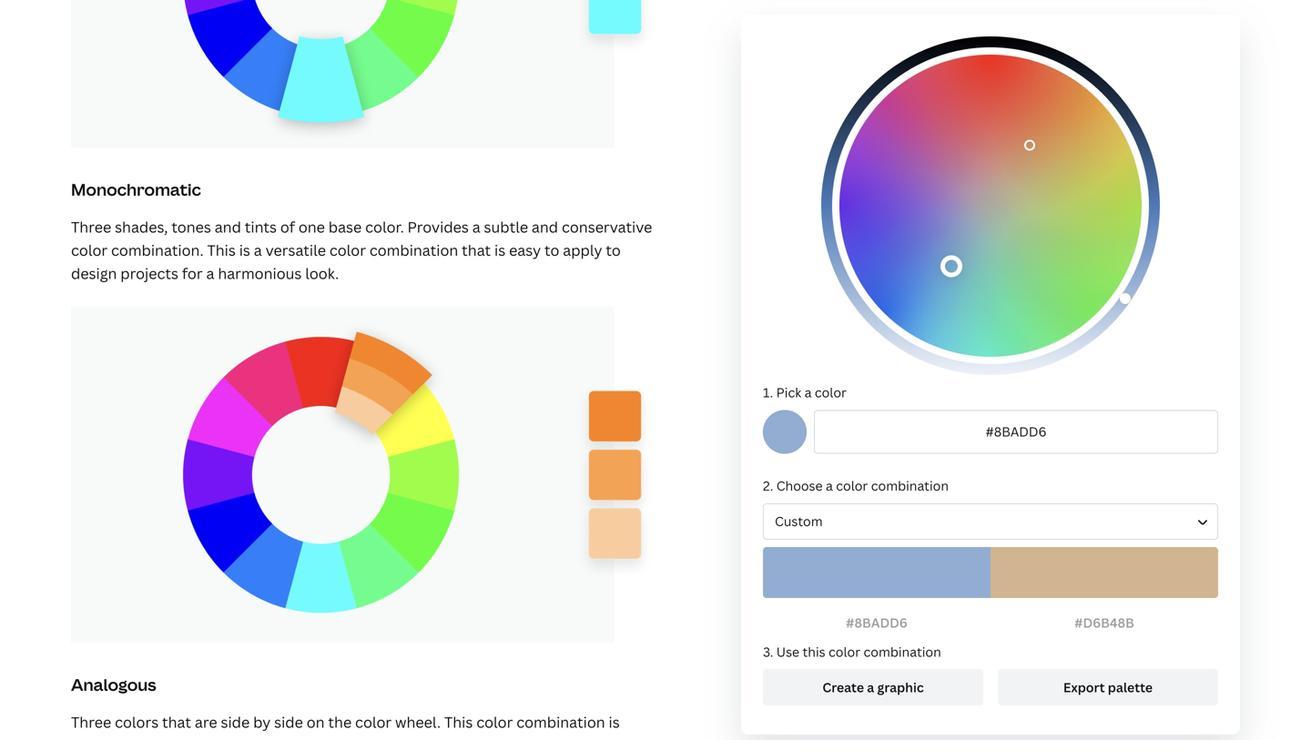 Task type: vqa. For each thing, say whether or not it's contained in the screenshot.
the To on the bottom left of the page
yes



Task type: describe. For each thing, give the bounding box(es) containing it.
this inside three shades, tones and tints of one base color. provides a subtle and conservative color combination. this is a versatile color combination that is easy to apply to design projects for a harmonious look.
[[207, 240, 236, 260]]

colors
[[115, 713, 159, 732]]

combination inside three colors that are side by side on the color wheel. this color combination is versatile, but can be overwhelming. to balance an analogous color scheme, choos
[[517, 713, 606, 732]]

is inside three colors that are side by side on the color wheel. this color combination is versatile, but can be overwhelming. to balance an analogous color scheme, choos
[[609, 713, 620, 732]]

look.
[[305, 264, 339, 283]]

1 to from the left
[[545, 240, 560, 260]]

tints
[[245, 217, 277, 237]]

are
[[195, 713, 217, 732]]

2. choose a color combination
[[763, 477, 949, 495]]

three shades, tones and tints of one base color. provides a subtle and conservative color combination. this is a versatile color combination that is easy to apply to design projects for a harmonious look.
[[71, 217, 653, 283]]

3. use this color combination
[[763, 643, 942, 661]]

by
[[253, 713, 271, 732]]

analogous
[[422, 736, 494, 741]]

but
[[139, 736, 163, 741]]

tones
[[172, 217, 211, 237]]

easy
[[509, 240, 541, 260]]

an
[[402, 736, 419, 741]]

color right this
[[829, 643, 861, 661]]

color down base on the top of page
[[330, 240, 366, 260]]

color left scheme,
[[498, 736, 534, 741]]

1.
[[763, 384, 774, 401]]

of
[[280, 217, 295, 237]]

combination up 'custom' button
[[872, 477, 949, 495]]

color right choose
[[837, 477, 869, 495]]

1. pick a color
[[763, 384, 847, 401]]

custom button
[[763, 504, 1219, 540]]

color up balance
[[355, 713, 392, 732]]

subtle
[[484, 217, 528, 237]]

can
[[166, 736, 192, 741]]

on
[[307, 713, 325, 732]]

analogous
[[71, 674, 156, 697]]

this
[[803, 643, 826, 661]]

color up design
[[71, 240, 108, 260]]

a up "harmonious"
[[254, 240, 262, 260]]

that inside three colors that are side by side on the color wheel. this color combination is versatile, but can be overwhelming. to balance an analogous color scheme, choos
[[162, 713, 191, 732]]

projects
[[121, 264, 179, 283]]

color up analogous at the bottom left of page
[[477, 713, 513, 732]]

to
[[323, 736, 339, 741]]

design
[[71, 264, 117, 283]]

color right pick
[[815, 384, 847, 401]]

monochromatic
[[71, 178, 201, 201]]

pick
[[777, 384, 802, 401]]

use
[[777, 643, 800, 661]]

combination right this
[[864, 643, 942, 661]]

a right "for"
[[206, 264, 215, 283]]

2 and from the left
[[532, 217, 559, 237]]

base
[[329, 217, 362, 237]]



Task type: locate. For each thing, give the bounding box(es) containing it.
0 horizontal spatial to
[[545, 240, 560, 260]]

this down tones
[[207, 240, 236, 260]]

a right pick
[[805, 384, 812, 401]]

the
[[328, 713, 352, 732]]

1 horizontal spatial to
[[606, 240, 621, 260]]

three up design
[[71, 217, 111, 237]]

three inside three colors that are side by side on the color wheel. this color combination is versatile, but can be overwhelming. to balance an analogous color scheme, choos
[[71, 713, 111, 732]]

custom
[[775, 513, 823, 530]]

for
[[182, 264, 203, 283]]

1 horizontal spatial this
[[445, 713, 473, 732]]

1 vertical spatial this
[[445, 713, 473, 732]]

3.
[[763, 643, 774, 661]]

combination inside three shades, tones and tints of one base color. provides a subtle and conservative color combination. this is a versatile color combination that is easy to apply to design projects for a harmonious look.
[[370, 240, 459, 260]]

slider
[[822, 36, 1161, 375]]

apply
[[563, 240, 603, 260]]

versatile
[[266, 240, 326, 260]]

color
[[71, 240, 108, 260], [330, 240, 366, 260], [815, 384, 847, 401], [837, 477, 869, 495], [829, 643, 861, 661], [355, 713, 392, 732], [477, 713, 513, 732], [498, 736, 534, 741]]

0 horizontal spatial this
[[207, 240, 236, 260]]

1 vertical spatial that
[[162, 713, 191, 732]]

2 to from the left
[[606, 240, 621, 260]]

scheme,
[[538, 736, 596, 741]]

2 side from the left
[[274, 713, 303, 732]]

harmonious
[[218, 264, 302, 283]]

three up versatile,
[[71, 713, 111, 732]]

a right choose
[[826, 477, 833, 495]]

this up analogous at the bottom left of page
[[445, 713, 473, 732]]

this
[[207, 240, 236, 260], [445, 713, 473, 732]]

to
[[545, 240, 560, 260], [606, 240, 621, 260]]

to right easy
[[545, 240, 560, 260]]

1 side from the left
[[221, 713, 250, 732]]

complementary colors image
[[71, 0, 656, 148]]

combination down provides
[[370, 240, 459, 260]]

1 horizontal spatial and
[[532, 217, 559, 237]]

that down subtle
[[462, 240, 491, 260]]

to down "conservative"
[[606, 240, 621, 260]]

0 horizontal spatial side
[[221, 713, 250, 732]]

1 horizontal spatial is
[[495, 240, 506, 260]]

balance
[[343, 736, 398, 741]]

a
[[473, 217, 481, 237], [254, 240, 262, 260], [206, 264, 215, 283], [805, 384, 812, 401], [826, 477, 833, 495]]

0 horizontal spatial is
[[239, 240, 250, 260]]

2.
[[763, 477, 774, 495]]

side left by
[[221, 713, 250, 732]]

versatile,
[[71, 736, 135, 741]]

one
[[299, 217, 325, 237]]

1 three from the top
[[71, 217, 111, 237]]

three inside three shades, tones and tints of one base color. provides a subtle and conservative color combination. this is a versatile color combination that is easy to apply to design projects for a harmonious look.
[[71, 217, 111, 237]]

2 horizontal spatial is
[[609, 713, 620, 732]]

that
[[462, 240, 491, 260], [162, 713, 191, 732]]

three for monochromatic
[[71, 217, 111, 237]]

and left tints
[[215, 217, 241, 237]]

combination
[[370, 240, 459, 260], [872, 477, 949, 495], [864, 643, 942, 661], [517, 713, 606, 732]]

1 horizontal spatial that
[[462, 240, 491, 260]]

choose
[[777, 477, 823, 495]]

wheel.
[[395, 713, 441, 732]]

that up can
[[162, 713, 191, 732]]

side
[[221, 713, 250, 732], [274, 713, 303, 732]]

be
[[195, 736, 213, 741]]

and
[[215, 217, 241, 237], [532, 217, 559, 237]]

three for analogous
[[71, 713, 111, 732]]

1 horizontal spatial side
[[274, 713, 303, 732]]

0 horizontal spatial that
[[162, 713, 191, 732]]

combination.
[[111, 240, 204, 260]]

that inside three shades, tones and tints of one base color. provides a subtle and conservative color combination. this is a versatile color combination that is easy to apply to design projects for a harmonious look.
[[462, 240, 491, 260]]

this inside three colors that are side by side on the color wheel. this color combination is versatile, but can be overwhelming. to balance an analogous color scheme, choos
[[445, 713, 473, 732]]

combination up scheme,
[[517, 713, 606, 732]]

1 and from the left
[[215, 217, 241, 237]]

and up easy
[[532, 217, 559, 237]]

shades,
[[115, 217, 168, 237]]

color.
[[365, 217, 404, 237]]

conservative
[[562, 217, 653, 237]]

side up overwhelming.
[[274, 713, 303, 732]]

0 horizontal spatial and
[[215, 217, 241, 237]]

2 three from the top
[[71, 713, 111, 732]]

is
[[239, 240, 250, 260], [495, 240, 506, 260], [609, 713, 620, 732]]

0 vertical spatial three
[[71, 217, 111, 237]]

provides
[[408, 217, 469, 237]]

three colors that are side by side on the color wheel. this color combination is versatile, but can be overwhelming. to balance an analogous color scheme, choos
[[71, 713, 650, 741]]

0 vertical spatial this
[[207, 240, 236, 260]]

monochromatic colors image
[[71, 307, 656, 644]]

a left subtle
[[473, 217, 481, 237]]

0 vertical spatial that
[[462, 240, 491, 260]]

overwhelming.
[[217, 736, 319, 741]]

1 vertical spatial three
[[71, 713, 111, 732]]

None text field
[[814, 410, 1219, 454]]

three
[[71, 217, 111, 237], [71, 713, 111, 732]]



